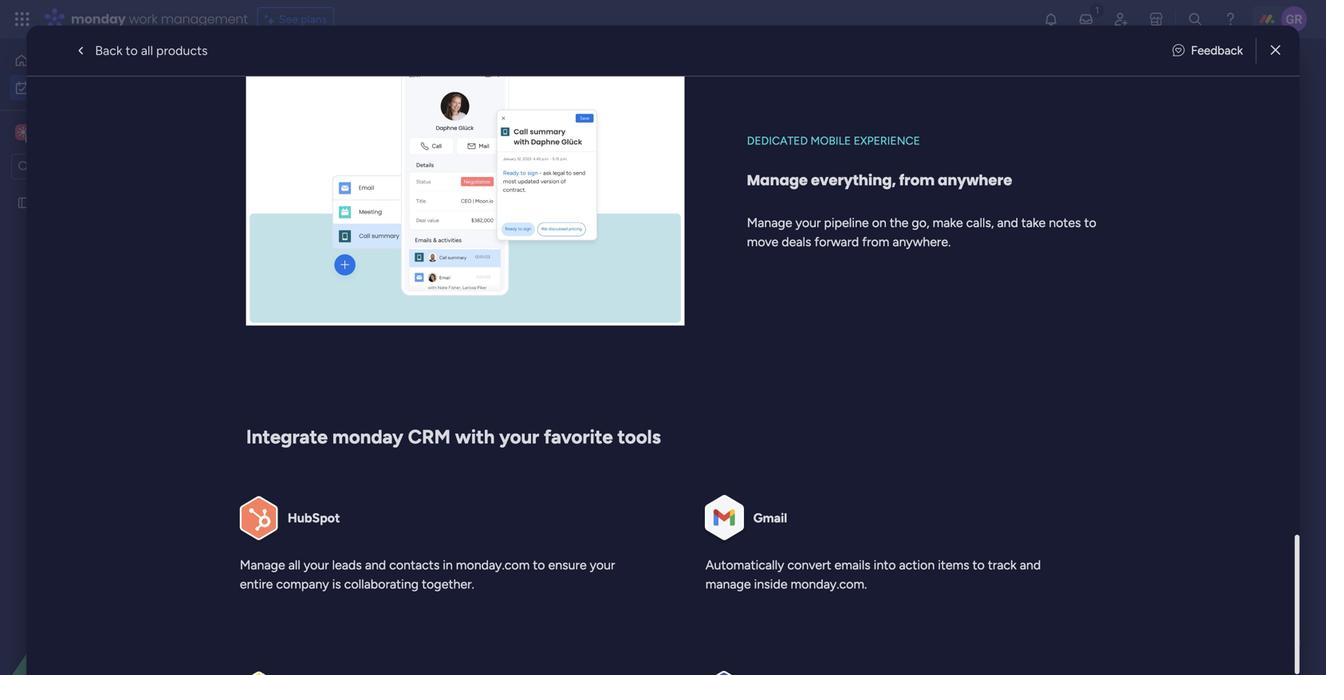 Task type: vqa. For each thing, say whether or not it's contained in the screenshot.
company
yes



Task type: describe. For each thing, give the bounding box(es) containing it.
automatically convert emails into action items to track and manage inside monday.com.
[[705, 558, 1041, 592]]

back
[[95, 43, 123, 58]]

and for take
[[997, 215, 1018, 231]]

2 workspace image from the left
[[18, 124, 29, 141]]

all inside the manage all your leads and contacts in monday.com to ensure your entire company is collaborating together.
[[288, 558, 300, 573]]

v2 user feedback image
[[1173, 42, 1185, 60]]

integrate
[[246, 425, 328, 448]]

manage all your leads and contacts in monday.com to ensure your entire company is collaborating together.
[[240, 558, 615, 592]]

go,
[[912, 215, 929, 231]]

manage your pipeline on the go, make calls, and take notes to move deals forward from anywhere.
[[747, 215, 1096, 250]]

leads
[[332, 558, 362, 573]]

work
[[129, 10, 158, 28]]

all inside button
[[141, 43, 153, 58]]

forward
[[814, 235, 859, 250]]

manage everything, from anywhere
[[747, 170, 1012, 191]]

action
[[899, 558, 935, 573]]

notifications image
[[1043, 11, 1059, 27]]

convert
[[787, 558, 831, 573]]

experience
[[854, 134, 920, 148]]

products
[[156, 43, 208, 58]]

emails
[[834, 558, 870, 573]]

monday work management
[[71, 10, 248, 28]]

into
[[874, 558, 896, 573]]

dedicated
[[747, 134, 808, 148]]

inside
[[754, 577, 787, 592]]

monday.com
[[456, 558, 530, 573]]

entire
[[240, 577, 273, 592]]

help image
[[1223, 11, 1239, 27]]

everything,
[[811, 170, 896, 191]]

management
[[161, 10, 248, 28]]

mobile
[[811, 134, 851, 148]]

your right ensure
[[590, 558, 615, 573]]

select product image
[[14, 11, 30, 27]]

contacts
[[389, 558, 439, 573]]

ensure
[[548, 558, 587, 573]]

to inside button
[[126, 43, 138, 58]]

to inside manage your pipeline on the go, make calls, and take notes to move deals forward from anywhere.
[[1084, 215, 1096, 231]]

and for manage
[[1020, 558, 1041, 573]]

crm
[[408, 425, 450, 448]]

deals
[[782, 235, 811, 250]]

feedback
[[1191, 43, 1243, 58]]

to inside the manage all your leads and contacts in monday.com to ensure your entire company is collaborating together.
[[533, 558, 545, 573]]

monday marketplace image
[[1148, 11, 1164, 27]]

calls,
[[966, 215, 994, 231]]

0 vertical spatial monday
[[71, 10, 126, 28]]

see plans button
[[257, 7, 334, 31]]

invite members image
[[1113, 11, 1129, 27]]

your right with
[[499, 425, 539, 448]]

integrate monday crm with your favorite tools
[[246, 425, 661, 448]]

lottie animation image
[[0, 514, 203, 676]]

move
[[747, 235, 778, 250]]

anywhere
[[938, 170, 1012, 191]]

manage for manage everything, from anywhere
[[747, 170, 808, 191]]

feedback link
[[1173, 38, 1243, 63]]

lottie animation element
[[0, 514, 203, 676]]

public board image
[[17, 195, 32, 211]]

items
[[938, 558, 969, 573]]

1 horizontal spatial from
[[899, 170, 935, 191]]

manage for manage your pipeline on the go, make calls, and take notes to move deals forward from anywhere.
[[747, 215, 792, 231]]

and inside the manage all your leads and contacts in monday.com to ensure your entire company is collaborating together.
[[365, 558, 386, 573]]

take
[[1021, 215, 1046, 231]]

to inside automatically convert emails into action items to track and manage inside monday.com.
[[973, 558, 985, 573]]



Task type: locate. For each thing, give the bounding box(es) containing it.
dedicated mobile experience
[[747, 134, 920, 148]]

from down on
[[862, 235, 889, 250]]

hubspot
[[288, 511, 340, 526]]

anywhere.
[[893, 235, 951, 250]]

manage inside the manage all your leads and contacts in monday.com to ensure your entire company is collaborating together.
[[240, 558, 285, 573]]

from
[[899, 170, 935, 191], [862, 235, 889, 250]]

1 vertical spatial manage
[[747, 215, 792, 231]]

manage
[[705, 577, 751, 592]]

and inside manage your pipeline on the go, make calls, and take notes to move deals forward from anywhere.
[[997, 215, 1018, 231]]

option
[[0, 189, 203, 192]]

and left take
[[997, 215, 1018, 231]]

close image
[[1271, 45, 1281, 56]]

manage up the "entire"
[[240, 558, 285, 573]]

company
[[276, 577, 329, 592]]

to
[[126, 43, 138, 58], [1084, 215, 1096, 231], [533, 558, 545, 573], [973, 558, 985, 573]]

make
[[933, 215, 963, 231]]

and
[[997, 215, 1018, 231], [365, 558, 386, 573], [1020, 558, 1041, 573]]

to right back
[[126, 43, 138, 58]]

all up company
[[288, 558, 300, 573]]

manage down dedicated
[[747, 170, 808, 191]]

all
[[141, 43, 153, 58], [288, 558, 300, 573]]

monday
[[71, 10, 126, 28], [332, 425, 403, 448]]

1 vertical spatial from
[[862, 235, 889, 250]]

gmail
[[753, 511, 787, 526]]

workspace image
[[15, 124, 31, 141], [18, 124, 29, 141]]

to right "notes"
[[1084, 215, 1096, 231]]

0 horizontal spatial all
[[141, 43, 153, 58]]

0 horizontal spatial monday
[[71, 10, 126, 28]]

together.
[[422, 577, 474, 592]]

monday up back
[[71, 10, 126, 28]]

search everything image
[[1188, 11, 1204, 27]]

2 vertical spatial manage
[[240, 558, 285, 573]]

and inside automatically convert emails into action items to track and manage inside monday.com.
[[1020, 558, 1041, 573]]

from up go,
[[899, 170, 935, 191]]

is
[[332, 577, 341, 592]]

see plans
[[279, 12, 327, 26]]

monday left crm
[[332, 425, 403, 448]]

monday.com.
[[791, 577, 867, 592]]

track
[[988, 558, 1017, 573]]

1 vertical spatial monday
[[332, 425, 403, 448]]

your up deals
[[795, 215, 821, 231]]

your
[[795, 215, 821, 231], [499, 425, 539, 448], [303, 558, 329, 573], [590, 558, 615, 573]]

automatically
[[705, 558, 784, 573]]

favorite
[[544, 425, 613, 448]]

1 vertical spatial all
[[288, 558, 300, 573]]

see
[[279, 12, 298, 26]]

and up collaborating
[[365, 558, 386, 573]]

manage up move
[[747, 215, 792, 231]]

tools
[[617, 425, 661, 448]]

the
[[890, 215, 909, 231]]

all down work
[[141, 43, 153, 58]]

0 vertical spatial manage
[[747, 170, 808, 191]]

plans
[[301, 12, 327, 26]]

back to all products
[[95, 43, 208, 58]]

1 horizontal spatial all
[[288, 558, 300, 573]]

1 horizontal spatial and
[[997, 215, 1018, 231]]

manage
[[747, 170, 808, 191], [747, 215, 792, 231], [240, 558, 285, 573]]

from inside manage your pipeline on the go, make calls, and take notes to move deals forward from anywhere.
[[862, 235, 889, 250]]

1 horizontal spatial monday
[[332, 425, 403, 448]]

to left ensure
[[533, 558, 545, 573]]

1 image
[[1090, 1, 1105, 19]]

greg robinson image
[[1282, 6, 1307, 32]]

notes
[[1049, 215, 1081, 231]]

and right track
[[1020, 558, 1041, 573]]

to left track
[[973, 558, 985, 573]]

collaborating
[[344, 577, 419, 592]]

0 vertical spatial all
[[141, 43, 153, 58]]

your up company
[[303, 558, 329, 573]]

0 horizontal spatial from
[[862, 235, 889, 250]]

0 vertical spatial from
[[899, 170, 935, 191]]

your inside manage your pipeline on the go, make calls, and take notes to move deals forward from anywhere.
[[795, 215, 821, 231]]

pipeline
[[824, 215, 869, 231]]

2 horizontal spatial and
[[1020, 558, 1041, 573]]

list box
[[0, 186, 203, 432]]

manage for manage all your leads and contacts in monday.com to ensure your entire company is collaborating together.
[[240, 558, 285, 573]]

on
[[872, 215, 887, 231]]

in
[[443, 558, 453, 573]]

1 workspace image from the left
[[15, 124, 31, 141]]

with
[[455, 425, 495, 448]]

manage inside manage your pipeline on the go, make calls, and take notes to move deals forward from anywhere.
[[747, 215, 792, 231]]

0 horizontal spatial and
[[365, 558, 386, 573]]

back to all products button
[[60, 35, 221, 67]]

update feed image
[[1078, 11, 1094, 27]]



